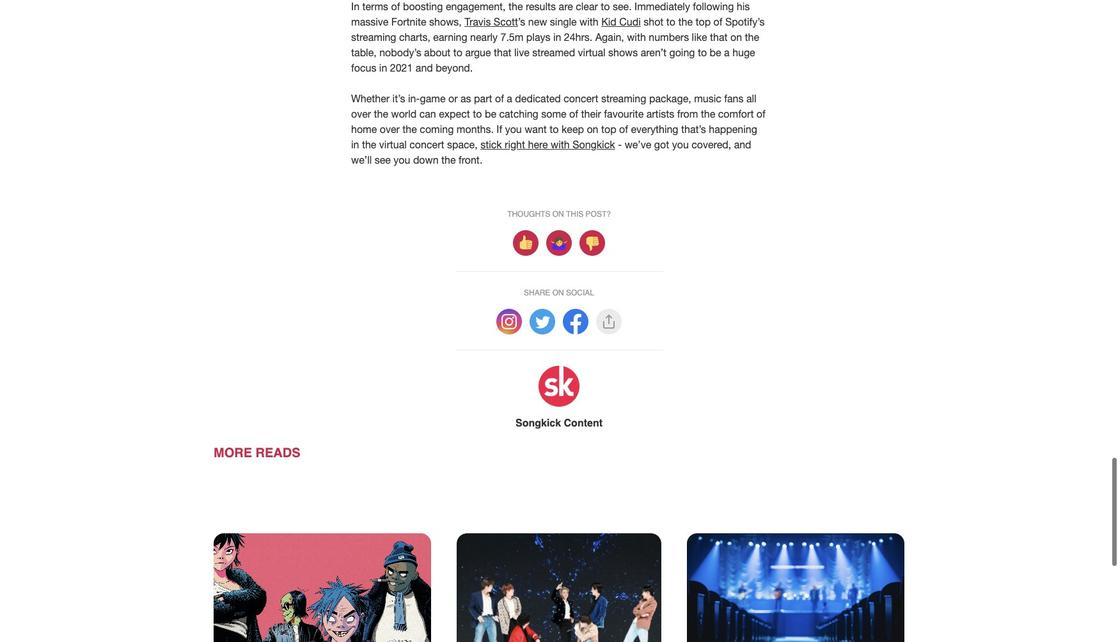 Task type: vqa. For each thing, say whether or not it's contained in the screenshot.
'5'
no



Task type: describe. For each thing, give the bounding box(es) containing it.
0 horizontal spatial you
[[394, 154, 410, 165]]

their
[[581, 108, 601, 119]]

shot
[[644, 16, 664, 27]]

table,
[[351, 46, 377, 58]]

world
[[391, 108, 417, 119]]

be inside shot to the top of spotify's streaming charts, earning nearly 7.5m plays in 24hrs. again, with numbers like that on the table, nobody's about to argue that live streamed virtual shows aren't going to be a huge focus in 2021 and beyond.
[[710, 46, 722, 58]]

you inside the whether it's in-game or as part of a dedicated concert streaming package, music fans all over the world can expect to be catching some of their favourite artists from the comfort of home over the coming months. if you want to keep on top of everything that's happening in the virtual concert space,
[[505, 123, 522, 135]]

game
[[420, 92, 446, 104]]

share on social
[[524, 288, 594, 297]]

it's
[[393, 92, 405, 104]]

reads
[[256, 446, 300, 460]]

on inside the whether it's in-game or as part of a dedicated concert streaming package, music fans all over the world can expect to be catching some of their favourite artists from the comfort of home over the coming months. if you want to keep on top of everything that's happening in the virtual concert space,
[[587, 123, 599, 135]]

share on facebook image for this
[[580, 230, 605, 256]]

social
[[566, 288, 594, 297]]

to down like
[[698, 46, 707, 58]]

huge
[[733, 46, 756, 58]]

stick right here with songkick
[[481, 139, 615, 150]]

plays
[[527, 31, 551, 43]]

of right part
[[495, 92, 504, 104]]

1 horizontal spatial that
[[710, 31, 728, 43]]

1 vertical spatial that
[[494, 46, 512, 58]]

from
[[677, 108, 698, 119]]

shot to the top of spotify's streaming charts, earning nearly 7.5m plays in 24hrs. again, with numbers like that on the table, nobody's about to argue that live streamed virtual shows aren't going to be a huge focus in 2021 and beyond.
[[351, 16, 765, 73]]

fans
[[725, 92, 744, 104]]

again,
[[596, 31, 624, 43]]

in terms of boosting engagement, the results are clear to see. immediately following his massive fortnite shows,
[[351, 0, 750, 27]]

or
[[449, 92, 458, 104]]

to up numbers
[[667, 16, 676, 27]]

streaming inside the whether it's in-game or as part of a dedicated concert streaming package, music fans all over the world can expect to be catching some of their favourite artists from the comfort of home over the coming months. if you want to keep on top of everything that's happening in the virtual concert space,
[[601, 92, 647, 104]]

if
[[497, 123, 502, 135]]

catching
[[499, 108, 539, 119]]

share on twitter image for thoughts
[[546, 230, 572, 256]]

dedicated
[[515, 92, 561, 104]]

with inside shot to the top of spotify's streaming charts, earning nearly 7.5m plays in 24hrs. again, with numbers like that on the table, nobody's about to argue that live streamed virtual shows aren't going to be a huge focus in 2021 and beyond.
[[627, 31, 646, 43]]

a inside the whether it's in-game or as part of a dedicated concert streaming package, music fans all over the world can expect to be catching some of their favourite artists from the comfort of home over the coming months. if you want to keep on top of everything that's happening in the virtual concert space,
[[507, 92, 512, 104]]

to up beyond.
[[454, 46, 463, 58]]

top inside the whether it's in-game or as part of a dedicated concert streaming package, music fans all over the world can expect to be catching some of their favourite artists from the comfort of home over the coming months. if you want to keep on top of everything that's happening in the virtual concert space,
[[601, 123, 617, 135]]

to down some
[[550, 123, 559, 135]]

here
[[528, 139, 548, 150]]

artists
[[647, 108, 675, 119]]

package,
[[649, 92, 692, 104]]

share on instagram image
[[513, 230, 539, 256]]

a inside shot to the top of spotify's streaming charts, earning nearly 7.5m plays in 24hrs. again, with numbers like that on the table, nobody's about to argue that live streamed virtual shows aren't going to be a huge focus in 2021 and beyond.
[[724, 46, 730, 58]]

space,
[[447, 139, 478, 150]]

's
[[518, 16, 526, 27]]

share
[[524, 288, 551, 297]]

months.
[[457, 123, 494, 135]]

24hrs.
[[564, 31, 593, 43]]

numbers
[[649, 31, 689, 43]]

scott
[[494, 16, 518, 27]]

shows,
[[429, 16, 462, 27]]

engagement,
[[446, 0, 506, 12]]

see.
[[613, 0, 632, 12]]

post?
[[586, 210, 611, 219]]

share on facebook image for social
[[563, 309, 589, 334]]

1 horizontal spatial with
[[580, 16, 599, 27]]

travis scott link
[[465, 16, 518, 27]]

kid cudi link
[[602, 16, 641, 27]]

travis scott 's new single with kid cudi
[[465, 16, 641, 27]]

thoughts
[[507, 210, 551, 219]]

massive
[[351, 16, 389, 27]]

streamed
[[532, 46, 575, 58]]

stick right here with songkick link
[[481, 139, 615, 150]]

thoughts on this post?
[[507, 210, 611, 219]]

share on instagram image
[[497, 309, 522, 334]]

clear
[[576, 0, 598, 12]]

top inside shot to the top of spotify's streaming charts, earning nearly 7.5m plays in 24hrs. again, with numbers like that on the table, nobody's about to argue that live streamed virtual shows aren't going to be a huge focus in 2021 and beyond.
[[696, 16, 711, 27]]

going
[[670, 46, 695, 58]]

focus
[[351, 62, 377, 73]]

and inside - we've got you covered, and we'll see you down the front.
[[734, 139, 752, 150]]

the inside - we've got you covered, and we'll see you down the front.
[[442, 154, 456, 165]]

like
[[692, 31, 707, 43]]

1 horizontal spatial concert
[[564, 92, 599, 104]]

want
[[525, 123, 547, 135]]

the down whether
[[374, 108, 388, 119]]

1 vertical spatial you
[[672, 139, 689, 150]]

of down favourite
[[619, 123, 628, 135]]

beyond.
[[436, 62, 473, 73]]

keep
[[562, 123, 584, 135]]

aren't
[[641, 46, 667, 58]]

front.
[[459, 154, 483, 165]]

content
[[564, 418, 603, 429]]

see
[[375, 154, 391, 165]]

favourite
[[604, 108, 644, 119]]

1 horizontal spatial over
[[380, 123, 400, 135]]

more
[[214, 446, 252, 460]]

- we've got you covered, and we'll see you down the front.
[[351, 139, 752, 165]]

live
[[514, 46, 530, 58]]

expect
[[439, 108, 470, 119]]

following
[[693, 0, 734, 12]]

about
[[424, 46, 451, 58]]



Task type: locate. For each thing, give the bounding box(es) containing it.
0 horizontal spatial over
[[351, 108, 371, 119]]

0 horizontal spatial with
[[551, 139, 570, 150]]

the down space,
[[442, 154, 456, 165]]

0 vertical spatial share on twitter image
[[546, 230, 572, 256]]

virtual down 24hrs.
[[578, 46, 606, 58]]

on inside shot to the top of spotify's streaming charts, earning nearly 7.5m plays in 24hrs. again, with numbers like that on the table, nobody's about to argue that live streamed virtual shows aren't going to be a huge focus in 2021 and beyond.
[[731, 31, 742, 43]]

be left huge
[[710, 46, 722, 58]]

2 on from the top
[[553, 288, 564, 297]]

the down music
[[701, 108, 716, 119]]

stick
[[481, 139, 502, 150]]

of up keep on the top of the page
[[570, 108, 578, 119]]

in up 'we'll'
[[351, 139, 359, 150]]

concert up 'down'
[[410, 139, 444, 150]]

a
[[724, 46, 730, 58], [507, 92, 512, 104]]

to inside in terms of boosting engagement, the results are clear to see. immediately following his massive fortnite shows,
[[601, 0, 610, 12]]

1 vertical spatial share on twitter image
[[530, 309, 555, 334]]

we've
[[625, 139, 652, 150]]

with down clear
[[580, 16, 599, 27]]

-
[[618, 139, 622, 150]]

can
[[420, 108, 436, 119]]

top
[[696, 16, 711, 27], [601, 123, 617, 135]]

0 vertical spatial be
[[710, 46, 722, 58]]

of inside in terms of boosting engagement, the results are clear to see. immediately following his massive fortnite shows,
[[391, 0, 400, 12]]

0 vertical spatial that
[[710, 31, 728, 43]]

travis
[[465, 16, 491, 27]]

in-
[[408, 92, 420, 104]]

down
[[413, 154, 439, 165]]

0 horizontal spatial top
[[601, 123, 617, 135]]

0 horizontal spatial and
[[416, 62, 433, 73]]

the down world
[[403, 123, 417, 135]]

2 horizontal spatial with
[[627, 31, 646, 43]]

some
[[541, 108, 567, 119]]

over up home
[[351, 108, 371, 119]]

0 horizontal spatial songkick
[[516, 418, 561, 429]]

1 vertical spatial in
[[379, 62, 387, 73]]

1 vertical spatial on
[[587, 123, 599, 135]]

streaming down the massive
[[351, 31, 396, 43]]

music
[[694, 92, 722, 104]]

1 horizontal spatial virtual
[[578, 46, 606, 58]]

nobody's
[[380, 46, 421, 58]]

charts,
[[399, 31, 431, 43]]

on
[[553, 210, 564, 219], [553, 288, 564, 297]]

1 on from the top
[[553, 210, 564, 219]]

0 vertical spatial streaming
[[351, 31, 396, 43]]

on up huge
[[731, 31, 742, 43]]

1 vertical spatial a
[[507, 92, 512, 104]]

0 vertical spatial songkick
[[573, 139, 615, 150]]

1 vertical spatial songkick
[[516, 418, 561, 429]]

happening
[[709, 123, 758, 135]]

new
[[528, 16, 547, 27]]

home
[[351, 123, 377, 135]]

1 horizontal spatial a
[[724, 46, 730, 58]]

on left the this
[[553, 210, 564, 219]]

0 horizontal spatial concert
[[410, 139, 444, 150]]

shows
[[609, 46, 638, 58]]

the up like
[[679, 16, 693, 27]]

on down their
[[587, 123, 599, 135]]

songkick down author image
[[516, 418, 561, 429]]

2 horizontal spatial in
[[553, 31, 561, 43]]

0 horizontal spatial a
[[507, 92, 512, 104]]

on right share
[[553, 288, 564, 297]]

with down keep on the top of the page
[[551, 139, 570, 150]]

0 vertical spatial virtual
[[578, 46, 606, 58]]

top up like
[[696, 16, 711, 27]]

to up months.
[[473, 108, 482, 119]]

virtual inside the whether it's in-game or as part of a dedicated concert streaming package, music fans all over the world can expect to be catching some of their favourite artists from the comfort of home over the coming months. if you want to keep on top of everything that's happening in the virtual concert space,
[[379, 139, 407, 150]]

1 vertical spatial with
[[627, 31, 646, 43]]

comfort
[[718, 108, 754, 119]]

1 vertical spatial on
[[553, 288, 564, 297]]

share on facebook image down post?
[[580, 230, 605, 256]]

1 vertical spatial virtual
[[379, 139, 407, 150]]

author image
[[539, 366, 580, 407]]

top down favourite
[[601, 123, 617, 135]]

on for social
[[553, 288, 564, 297]]

1 vertical spatial over
[[380, 123, 400, 135]]

you right see
[[394, 154, 410, 165]]

1 horizontal spatial be
[[710, 46, 722, 58]]

1 vertical spatial and
[[734, 139, 752, 150]]

in up 'streamed'
[[553, 31, 561, 43]]

0 vertical spatial a
[[724, 46, 730, 58]]

that right like
[[710, 31, 728, 43]]

share on twitter image down share
[[530, 309, 555, 334]]

0 horizontal spatial streaming
[[351, 31, 396, 43]]

1 horizontal spatial you
[[505, 123, 522, 135]]

this
[[566, 210, 584, 219]]

the inside in terms of boosting engagement, the results are clear to see. immediately following his massive fortnite shows,
[[509, 0, 523, 12]]

songkick
[[573, 139, 615, 150], [516, 418, 561, 429]]

0 vertical spatial concert
[[564, 92, 599, 104]]

0 horizontal spatial on
[[587, 123, 599, 135]]

0 vertical spatial and
[[416, 62, 433, 73]]

immediately
[[635, 0, 690, 12]]

whether it's in-game or as part of a dedicated concert streaming package, music fans all over the world can expect to be catching some of their favourite artists from the comfort of home over the coming months. if you want to keep on top of everything that's happening in the virtual concert space,
[[351, 92, 766, 150]]

streaming inside shot to the top of spotify's streaming charts, earning nearly 7.5m plays in 24hrs. again, with numbers like that on the table, nobody's about to argue that live streamed virtual shows aren't going to be a huge focus in 2021 and beyond.
[[351, 31, 396, 43]]

terms
[[362, 0, 388, 12]]

got
[[655, 139, 670, 150]]

2 vertical spatial with
[[551, 139, 570, 150]]

share image
[[596, 309, 622, 334]]

fortnite
[[392, 16, 427, 27]]

a up the catching
[[507, 92, 512, 104]]

virtual inside shot to the top of spotify's streaming charts, earning nearly 7.5m plays in 24hrs. again, with numbers like that on the table, nobody's about to argue that live streamed virtual shows aren't going to be a huge focus in 2021 and beyond.
[[578, 46, 606, 58]]

to up kid at the right of the page
[[601, 0, 610, 12]]

0 horizontal spatial be
[[485, 108, 497, 119]]

you right if at the left top
[[505, 123, 522, 135]]

his
[[737, 0, 750, 12]]

of right 'comfort'
[[757, 108, 766, 119]]

are
[[559, 0, 573, 12]]

of right terms at the left of the page
[[391, 0, 400, 12]]

1 vertical spatial be
[[485, 108, 497, 119]]

on for this
[[553, 210, 564, 219]]

0 horizontal spatial virtual
[[379, 139, 407, 150]]

the up the 's
[[509, 0, 523, 12]]

over down world
[[380, 123, 400, 135]]

with down cudi
[[627, 31, 646, 43]]

nearly
[[470, 31, 498, 43]]

1 horizontal spatial streaming
[[601, 92, 647, 104]]

1 horizontal spatial in
[[379, 62, 387, 73]]

earning
[[433, 31, 468, 43]]

share on twitter image down thoughts on this post?
[[546, 230, 572, 256]]

as
[[461, 92, 471, 104]]

0 vertical spatial over
[[351, 108, 371, 119]]

songkick down keep on the top of the page
[[573, 139, 615, 150]]

0 vertical spatial top
[[696, 16, 711, 27]]

all
[[747, 92, 757, 104]]

share on twitter image for share
[[530, 309, 555, 334]]

7.5m
[[501, 31, 524, 43]]

with
[[580, 16, 599, 27], [627, 31, 646, 43], [551, 139, 570, 150]]

part
[[474, 92, 492, 104]]

0 vertical spatial on
[[731, 31, 742, 43]]

0 vertical spatial on
[[553, 210, 564, 219]]

1 vertical spatial streaming
[[601, 92, 647, 104]]

in
[[351, 0, 360, 12]]

0 vertical spatial share on facebook image
[[580, 230, 605, 256]]

in inside the whether it's in-game or as part of a dedicated concert streaming package, music fans all over the world can expect to be catching some of their favourite artists from the comfort of home over the coming months. if you want to keep on top of everything that's happening in the virtual concert space,
[[351, 139, 359, 150]]

0 vertical spatial with
[[580, 16, 599, 27]]

cudi
[[620, 16, 641, 27]]

share on facebook image
[[580, 230, 605, 256], [563, 309, 589, 334]]

0 vertical spatial in
[[553, 31, 561, 43]]

argue
[[465, 46, 491, 58]]

be down part
[[485, 108, 497, 119]]

1 vertical spatial concert
[[410, 139, 444, 150]]

single
[[550, 16, 577, 27]]

that's
[[681, 123, 706, 135]]

be
[[710, 46, 722, 58], [485, 108, 497, 119]]

to
[[601, 0, 610, 12], [667, 16, 676, 27], [454, 46, 463, 58], [698, 46, 707, 58], [473, 108, 482, 119], [550, 123, 559, 135]]

everything
[[631, 123, 679, 135]]

share on facebook image down the social
[[563, 309, 589, 334]]

boosting
[[403, 0, 443, 12]]

1 horizontal spatial songkick
[[573, 139, 615, 150]]

we'll
[[351, 154, 372, 165]]

of inside shot to the top of spotify's streaming charts, earning nearly 7.5m plays in 24hrs. again, with numbers like that on the table, nobody's about to argue that live streamed virtual shows aren't going to be a huge focus in 2021 and beyond.
[[714, 16, 723, 27]]

2021
[[390, 62, 413, 73]]

of down following
[[714, 16, 723, 27]]

streaming up favourite
[[601, 92, 647, 104]]

0 horizontal spatial that
[[494, 46, 512, 58]]

results
[[526, 0, 556, 12]]

share on twitter image
[[546, 230, 572, 256], [530, 309, 555, 334]]

1 vertical spatial share on facebook image
[[563, 309, 589, 334]]

1 vertical spatial top
[[601, 123, 617, 135]]

you right got
[[672, 139, 689, 150]]

and down the "about"
[[416, 62, 433, 73]]

and
[[416, 62, 433, 73], [734, 139, 752, 150]]

that down 7.5m
[[494, 46, 512, 58]]

the down home
[[362, 139, 377, 150]]

whether
[[351, 92, 390, 104]]

0 vertical spatial you
[[505, 123, 522, 135]]

the
[[509, 0, 523, 12], [679, 16, 693, 27], [745, 31, 760, 43], [374, 108, 388, 119], [701, 108, 716, 119], [403, 123, 417, 135], [362, 139, 377, 150], [442, 154, 456, 165]]

virtual up see
[[379, 139, 407, 150]]

1 horizontal spatial and
[[734, 139, 752, 150]]

over
[[351, 108, 371, 119], [380, 123, 400, 135]]

2 horizontal spatial you
[[672, 139, 689, 150]]

0 horizontal spatial in
[[351, 139, 359, 150]]

2 vertical spatial in
[[351, 139, 359, 150]]

1 horizontal spatial on
[[731, 31, 742, 43]]

and inside shot to the top of spotify's streaming charts, earning nearly 7.5m plays in 24hrs. again, with numbers like that on the table, nobody's about to argue that live streamed virtual shows aren't going to be a huge focus in 2021 and beyond.
[[416, 62, 433, 73]]

and down happening
[[734, 139, 752, 150]]

concert up their
[[564, 92, 599, 104]]

more reads
[[214, 446, 300, 460]]

covered,
[[692, 139, 732, 150]]

be inside the whether it's in-game or as part of a dedicated concert streaming package, music fans all over the world can expect to be catching some of their favourite artists from the comfort of home over the coming months. if you want to keep on top of everything that's happening in the virtual concert space,
[[485, 108, 497, 119]]

the down spotify's
[[745, 31, 760, 43]]

2 vertical spatial you
[[394, 154, 410, 165]]

in left 2021
[[379, 62, 387, 73]]

spotify's
[[726, 16, 765, 27]]

coming
[[420, 123, 454, 135]]

songkick content
[[516, 418, 603, 429]]

1 horizontal spatial top
[[696, 16, 711, 27]]

kid
[[602, 16, 617, 27]]

virtual
[[578, 46, 606, 58], [379, 139, 407, 150]]

a left huge
[[724, 46, 730, 58]]



